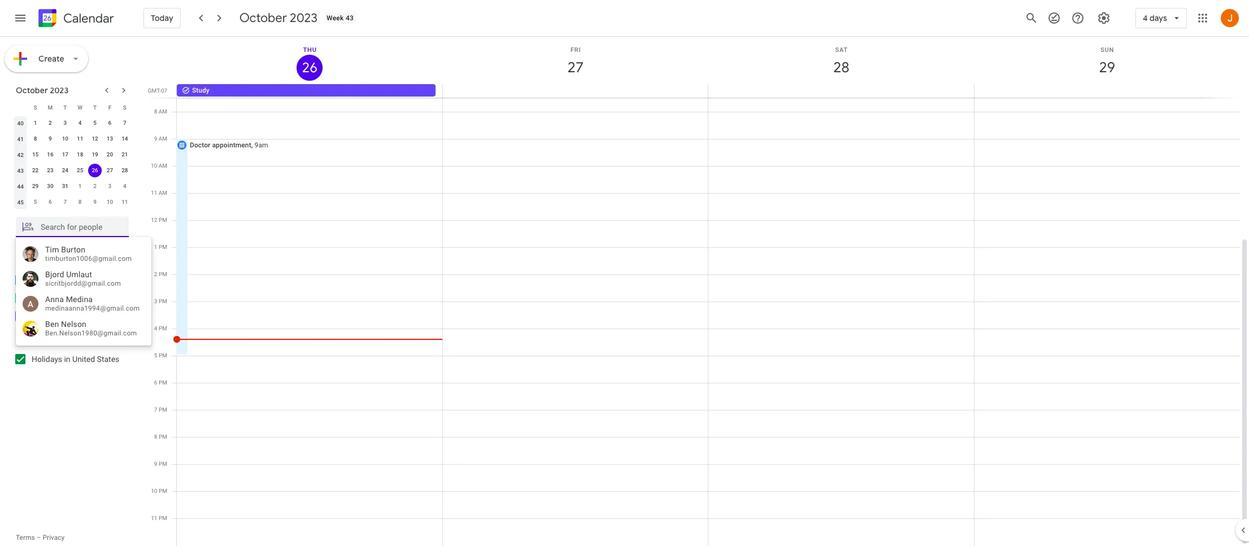 Task type: describe. For each thing, give the bounding box(es) containing it.
november 11 element
[[118, 196, 132, 209]]

–
[[37, 534, 41, 542]]

12 for 12
[[92, 136, 98, 142]]

6 for november 6 element in the top of the page
[[49, 199, 52, 205]]

7 for november 7 element
[[64, 199, 67, 205]]

days
[[1150, 13, 1168, 23]]

united
[[72, 355, 95, 364]]

1 cell from the left
[[443, 84, 709, 98]]

1 horizontal spatial 7
[[123, 120, 126, 126]]

4 pm
[[154, 326, 167, 332]]

row group inside october 2023 grid
[[13, 115, 132, 210]]

terms link
[[16, 534, 35, 542]]

17
[[62, 151, 68, 158]]

am for 9 am
[[159, 136, 167, 142]]

15 element
[[29, 148, 42, 162]]

12 pm
[[151, 217, 167, 223]]

18 element
[[73, 148, 87, 162]]

holidays in united states
[[32, 355, 119, 364]]

3 for november 3 element
[[108, 183, 112, 189]]

tasks
[[32, 312, 52, 321]]

sicritbjordd@gmail.com
[[45, 280, 121, 288]]

jeremy
[[32, 276, 58, 285]]

29 inside '29' element
[[32, 183, 39, 189]]

row containing s
[[13, 99, 132, 115]]

create button
[[5, 45, 88, 72]]

21 element
[[118, 148, 132, 162]]

my calendars list
[[2, 271, 140, 326]]

18
[[77, 151, 83, 158]]

11 am
[[151, 190, 167, 196]]

26 link
[[297, 55, 323, 81]]

11 for the 11 element
[[77, 136, 83, 142]]

umlaut
[[66, 270, 92, 279]]

8 pm
[[154, 434, 167, 440]]

27 link
[[563, 55, 589, 81]]

9 pm
[[154, 461, 167, 467]]

11 for november 11 element
[[122, 199, 128, 205]]

8 for "november 8" element
[[78, 199, 82, 205]]

november 8 element
[[73, 196, 87, 209]]

terms
[[16, 534, 35, 542]]

bjord
[[45, 270, 64, 279]]

1 pm
[[154, 244, 167, 250]]

pm for 4 pm
[[159, 326, 167, 332]]

tim
[[45, 245, 59, 254]]

17 element
[[58, 148, 72, 162]]

4 days
[[1143, 13, 1168, 23]]

today button
[[144, 5, 181, 32]]

15
[[32, 151, 39, 158]]

7 pm
[[154, 407, 167, 413]]

pm for 9 pm
[[159, 461, 167, 467]]

fri 27
[[567, 46, 583, 77]]

ben.nelson1980@gmail.com
[[45, 329, 137, 337]]

10 am
[[151, 163, 167, 169]]

w
[[78, 104, 83, 111]]

16 element
[[43, 148, 57, 162]]

study button
[[177, 84, 436, 97]]

10 pm
[[151, 488, 167, 495]]

25
[[77, 167, 83, 174]]

5 pm
[[154, 353, 167, 359]]

1 s from the left
[[34, 104, 37, 111]]

jeremy miller
[[32, 276, 79, 285]]

week
[[327, 14, 344, 22]]

26 inside grid
[[301, 59, 317, 77]]

9 left 10 element
[[49, 136, 52, 142]]

calendar element
[[36, 7, 114, 32]]

settings menu image
[[1098, 11, 1111, 25]]

calendar heading
[[61, 10, 114, 26]]

26 inside 'element'
[[92, 167, 98, 174]]

8 right the 41
[[34, 136, 37, 142]]

27 inside "27" "element"
[[107, 167, 113, 174]]

26, today element
[[88, 164, 102, 177]]

terms – privacy
[[16, 534, 65, 542]]

row containing 1
[[13, 115, 132, 131]]

gmt-07
[[148, 88, 167, 94]]

1 horizontal spatial 28
[[833, 58, 849, 77]]

7 for 7 pm
[[154, 407, 157, 413]]

pm for 8 pm
[[159, 434, 167, 440]]

pm for 12 pm
[[159, 217, 167, 223]]

november 5 element
[[29, 196, 42, 209]]

row containing 5
[[13, 194, 132, 210]]

24
[[62, 167, 68, 174]]

nelson
[[61, 320, 87, 329]]

26 cell
[[88, 163, 102, 179]]

19 element
[[88, 148, 102, 162]]

pm for 2 pm
[[159, 271, 167, 278]]

other calendars
[[16, 334, 77, 344]]

10 element
[[58, 132, 72, 146]]

40
[[17, 120, 24, 126]]

2 for 2 pm
[[154, 271, 157, 278]]

other
[[16, 334, 39, 344]]

today
[[151, 13, 173, 23]]

4 days button
[[1136, 5, 1188, 32]]

Search for people text field
[[23, 217, 122, 237]]

13
[[107, 136, 113, 142]]

30 element
[[43, 180, 57, 193]]

28 link
[[829, 55, 855, 81]]

29 link
[[1095, 55, 1121, 81]]

0 vertical spatial 1
[[34, 120, 37, 126]]

thu
[[303, 46, 317, 54]]

november 3 element
[[103, 180, 117, 193]]

f
[[108, 104, 111, 111]]

calendars for my calendars
[[29, 255, 66, 265]]

november 1 element
[[73, 180, 87, 193]]

1 horizontal spatial october 2023
[[239, 10, 318, 26]]

row containing 15
[[13, 147, 132, 163]]

doctor
[[190, 141, 211, 149]]

2 for the 'november 2' element
[[93, 183, 97, 189]]

am for 8 am
[[159, 109, 167, 115]]

45
[[17, 199, 24, 205]]

27 element
[[103, 164, 117, 177]]

31 element
[[58, 180, 72, 193]]

appointment
[[212, 141, 251, 149]]

my calendars
[[16, 255, 66, 265]]

medina
[[66, 295, 93, 304]]

november 10 element
[[103, 196, 117, 209]]

3 pm
[[154, 298, 167, 305]]

pm for 3 pm
[[159, 298, 167, 305]]

29 element
[[29, 180, 42, 193]]

anna
[[45, 295, 64, 304]]

0 vertical spatial october
[[239, 10, 287, 26]]

30
[[47, 183, 53, 189]]

0 horizontal spatial october 2023
[[16, 85, 69, 96]]

1 horizontal spatial 2023
[[290, 10, 318, 26]]

19
[[92, 151, 98, 158]]

ben
[[45, 320, 59, 329]]

1 for november 1 element
[[78, 183, 82, 189]]

10 for 10 am
[[151, 163, 157, 169]]

my
[[16, 255, 27, 265]]

am for 10 am
[[159, 163, 167, 169]]



Task type: vqa. For each thing, say whether or not it's contained in the screenshot.


Task type: locate. For each thing, give the bounding box(es) containing it.
1 vertical spatial 43
[[17, 168, 24, 174]]

8 for 8 pm
[[154, 434, 157, 440]]

3 row from the top
[[13, 131, 132, 147]]

pm
[[159, 217, 167, 223], [159, 244, 167, 250], [159, 271, 167, 278], [159, 298, 167, 305], [159, 326, 167, 332], [159, 353, 167, 359], [159, 380, 167, 386], [159, 407, 167, 413], [159, 434, 167, 440], [159, 461, 167, 467], [159, 488, 167, 495], [159, 516, 167, 522]]

2 horizontal spatial 7
[[154, 407, 157, 413]]

1 pm from the top
[[159, 217, 167, 223]]

calendars
[[29, 255, 66, 265], [40, 334, 77, 344]]

8 am
[[154, 109, 167, 115]]

4 up 5 pm
[[154, 326, 157, 332]]

pm up 2 pm
[[159, 244, 167, 250]]

2023 up m
[[50, 85, 69, 96]]

2 inside grid
[[154, 271, 157, 278]]

pm for 1 pm
[[159, 244, 167, 250]]

0 horizontal spatial s
[[34, 104, 37, 111]]

pm for 10 pm
[[159, 488, 167, 495]]

43 right week
[[346, 14, 354, 22]]

7 up 8 pm
[[154, 407, 157, 413]]

26 right 25
[[92, 167, 98, 174]]

44
[[17, 183, 24, 190]]

28 element
[[118, 164, 132, 177]]

in
[[64, 355, 70, 364]]

22 element
[[29, 164, 42, 177]]

4
[[1143, 13, 1148, 23], [78, 120, 82, 126], [123, 183, 126, 189], [154, 326, 157, 332]]

16
[[47, 151, 53, 158]]

9 for 9 pm
[[154, 461, 157, 467]]

november 4 element
[[118, 180, 132, 193]]

2 horizontal spatial 1
[[154, 244, 157, 250]]

4 inside dropdown button
[[1143, 13, 1148, 23]]

13 element
[[103, 132, 117, 146]]

calendars down tim
[[29, 255, 66, 265]]

29 inside grid
[[1099, 58, 1115, 77]]

row group containing 1
[[13, 115, 132, 210]]

fri
[[571, 46, 581, 54]]

2 s from the left
[[123, 104, 127, 111]]

0 horizontal spatial 28
[[122, 167, 128, 174]]

11 down 10 pm on the bottom left of the page
[[151, 516, 157, 522]]

row containing 22
[[13, 163, 132, 179]]

pm down 9 pm
[[159, 488, 167, 495]]

5 row from the top
[[13, 163, 132, 179]]

8 down 7 pm
[[154, 434, 157, 440]]

am down 07 at the top of page
[[159, 109, 167, 115]]

list box
[[16, 242, 151, 341]]

row containing 29
[[13, 179, 132, 194]]

3 cell from the left
[[974, 84, 1240, 98]]

week 43
[[327, 14, 354, 22]]

6 down f
[[108, 120, 112, 126]]

27 right 26 cell
[[107, 167, 113, 174]]

2 horizontal spatial 2
[[154, 271, 157, 278]]

6 inside november 6 element
[[49, 199, 52, 205]]

2 vertical spatial 7
[[154, 407, 157, 413]]

2 horizontal spatial 3
[[154, 298, 157, 305]]

cell down the 27 "link"
[[443, 84, 709, 98]]

6 pm
[[154, 380, 167, 386]]

11 down 10 am
[[151, 190, 157, 196]]

column header inside october 2023 grid
[[13, 99, 28, 115]]

26 down thu
[[301, 59, 317, 77]]

2 vertical spatial 5
[[154, 353, 157, 359]]

1 horizontal spatial 27
[[567, 58, 583, 77]]

1 horizontal spatial 43
[[346, 14, 354, 22]]

0 horizontal spatial 1
[[34, 120, 37, 126]]

1 vertical spatial 29
[[32, 183, 39, 189]]

6 up 7 pm
[[154, 380, 157, 386]]

anna medina medinaanna1994@gmail.com
[[45, 295, 140, 313]]

10 for 10 pm
[[151, 488, 157, 495]]

0 vertical spatial 43
[[346, 14, 354, 22]]

pm up 1 pm
[[159, 217, 167, 223]]

0 vertical spatial 29
[[1099, 58, 1115, 77]]

cell down 28 link
[[709, 84, 974, 98]]

14 element
[[118, 132, 132, 146]]

1 for 1 pm
[[154, 244, 157, 250]]

0 horizontal spatial 3
[[64, 120, 67, 126]]

1 am from the top
[[159, 109, 167, 115]]

0 vertical spatial 28
[[833, 58, 849, 77]]

43 left the 22 element
[[17, 168, 24, 174]]

calendar
[[63, 10, 114, 26]]

grid containing 27
[[145, 37, 1250, 547]]

9 left november 10 element
[[93, 199, 97, 205]]

27
[[567, 58, 583, 77], [107, 167, 113, 174]]

pm down 5 pm
[[159, 380, 167, 386]]

0 horizontal spatial 5
[[34, 199, 37, 205]]

t right m
[[63, 104, 67, 111]]

1 down 12 pm
[[154, 244, 157, 250]]

10 pm from the top
[[159, 461, 167, 467]]

1 horizontal spatial 5
[[93, 120, 97, 126]]

7 row from the top
[[13, 194, 132, 210]]

11 right 10 element
[[77, 136, 83, 142]]

28 down sat
[[833, 58, 849, 77]]

1 vertical spatial 12
[[151, 217, 157, 223]]

0 horizontal spatial 2
[[49, 120, 52, 126]]

4 pm from the top
[[159, 298, 167, 305]]

1 vertical spatial 5
[[34, 199, 37, 205]]

9 for 9 am
[[154, 136, 157, 142]]

4 right november 3 element
[[123, 183, 126, 189]]

sun
[[1101, 46, 1115, 54]]

,
[[251, 141, 253, 149]]

pm down 2 pm
[[159, 298, 167, 305]]

10 up 11 am
[[151, 163, 157, 169]]

calendars down ben
[[40, 334, 77, 344]]

pm down 8 pm
[[159, 461, 167, 467]]

11 element
[[73, 132, 87, 146]]

october 2023
[[239, 10, 318, 26], [16, 85, 69, 96]]

20
[[107, 151, 113, 158]]

3 down 2 pm
[[154, 298, 157, 305]]

pm for 6 pm
[[159, 380, 167, 386]]

9 for november 9 element
[[93, 199, 97, 205]]

29 left 30
[[32, 183, 39, 189]]

10 right november 9 element
[[107, 199, 113, 205]]

am
[[159, 109, 167, 115], [159, 136, 167, 142], [159, 163, 167, 169], [159, 190, 167, 196]]

4 down w
[[78, 120, 82, 126]]

s right f
[[123, 104, 127, 111]]

thu 26
[[301, 46, 317, 77]]

pm down 1 pm
[[159, 271, 167, 278]]

12 down 11 am
[[151, 217, 157, 223]]

pm for 5 pm
[[159, 353, 167, 359]]

2023 left week
[[290, 10, 318, 26]]

31
[[62, 183, 68, 189]]

9am
[[255, 141, 268, 149]]

1 horizontal spatial s
[[123, 104, 127, 111]]

m
[[48, 104, 53, 111]]

7 up 14
[[123, 120, 126, 126]]

study
[[192, 86, 209, 94]]

12 element
[[88, 132, 102, 146]]

4 for november 4 element
[[123, 183, 126, 189]]

11 for 11 am
[[151, 190, 157, 196]]

11 pm from the top
[[159, 488, 167, 495]]

8
[[154, 109, 157, 115], [34, 136, 37, 142], [78, 199, 82, 205], [154, 434, 157, 440]]

2 horizontal spatial 6
[[154, 380, 157, 386]]

1 horizontal spatial 26
[[301, 59, 317, 77]]

doctor appointment , 9am
[[190, 141, 268, 149]]

1 horizontal spatial 12
[[151, 217, 157, 223]]

07
[[161, 88, 167, 94]]

column header
[[13, 99, 28, 115]]

0 vertical spatial 2023
[[290, 10, 318, 26]]

pm down 10 pm on the bottom left of the page
[[159, 516, 167, 522]]

sat
[[836, 46, 848, 54]]

10 up 11 pm
[[151, 488, 157, 495]]

None search field
[[0, 213, 140, 237]]

0 horizontal spatial 6
[[49, 199, 52, 205]]

7 pm from the top
[[159, 380, 167, 386]]

1 vertical spatial 26
[[92, 167, 98, 174]]

12 left 13
[[92, 136, 98, 142]]

1 vertical spatial october 2023
[[16, 85, 69, 96]]

2 cell from the left
[[709, 84, 974, 98]]

0 horizontal spatial october
[[16, 85, 48, 96]]

s
[[34, 104, 37, 111], [123, 104, 127, 111]]

3 up 10 element
[[64, 120, 67, 126]]

2 down m
[[49, 120, 52, 126]]

1 horizontal spatial october
[[239, 10, 287, 26]]

2 pm
[[154, 271, 167, 278]]

study row
[[172, 84, 1250, 98]]

10 for 10 element
[[62, 136, 68, 142]]

10 left the 11 element
[[62, 136, 68, 142]]

10 for november 10 element
[[107, 199, 113, 205]]

1 vertical spatial 2
[[93, 183, 97, 189]]

0 vertical spatial 27
[[567, 58, 583, 77]]

11
[[77, 136, 83, 142], [151, 190, 157, 196], [122, 199, 128, 205], [151, 516, 157, 522]]

sat 28
[[833, 46, 849, 77]]

2 horizontal spatial 5
[[154, 353, 157, 359]]

bjord umlaut sicritbjordd@gmail.com
[[45, 270, 121, 288]]

0 horizontal spatial 26
[[92, 167, 98, 174]]

burton
[[61, 245, 85, 254]]

2 row from the top
[[13, 115, 132, 131]]

october 2023 grid
[[11, 99, 132, 210]]

1 vertical spatial 2023
[[50, 85, 69, 96]]

privacy
[[43, 534, 65, 542]]

42
[[17, 152, 24, 158]]

5
[[93, 120, 97, 126], [34, 199, 37, 205], [154, 353, 157, 359]]

12 for 12 pm
[[151, 217, 157, 223]]

1 vertical spatial 3
[[108, 183, 112, 189]]

9 pm from the top
[[159, 434, 167, 440]]

28 right "27" "element"
[[122, 167, 128, 174]]

calendars for other calendars
[[40, 334, 77, 344]]

privacy link
[[43, 534, 65, 542]]

5 pm from the top
[[159, 326, 167, 332]]

row group
[[13, 115, 132, 210]]

27 inside grid
[[567, 58, 583, 77]]

2 vertical spatial 3
[[154, 298, 157, 305]]

am down 9 am
[[159, 163, 167, 169]]

28
[[833, 58, 849, 77], [122, 167, 128, 174]]

5 right 45
[[34, 199, 37, 205]]

12 inside october 2023 grid
[[92, 136, 98, 142]]

pm for 7 pm
[[159, 407, 167, 413]]

november 7 element
[[58, 196, 72, 209]]

4 am from the top
[[159, 190, 167, 196]]

26
[[301, 59, 317, 77], [92, 167, 98, 174]]

0 vertical spatial 2
[[49, 120, 52, 126]]

2 vertical spatial 1
[[154, 244, 157, 250]]

2 vertical spatial 2
[[154, 271, 157, 278]]

3
[[64, 120, 67, 126], [108, 183, 112, 189], [154, 298, 157, 305]]

1 t from the left
[[63, 104, 67, 111]]

8 down gmt-
[[154, 109, 157, 115]]

0 vertical spatial 5
[[93, 120, 97, 126]]

november 9 element
[[88, 196, 102, 209]]

5 for 5 pm
[[154, 353, 157, 359]]

7
[[123, 120, 126, 126], [64, 199, 67, 205], [154, 407, 157, 413]]

2 down 1 pm
[[154, 271, 157, 278]]

1 horizontal spatial 2
[[93, 183, 97, 189]]

1 vertical spatial 7
[[64, 199, 67, 205]]

october 2023 up m
[[16, 85, 69, 96]]

10
[[62, 136, 68, 142], [151, 163, 157, 169], [107, 199, 113, 205], [151, 488, 157, 495]]

41
[[17, 136, 24, 142]]

october 2023 up thu
[[239, 10, 318, 26]]

0 vertical spatial calendars
[[29, 255, 66, 265]]

1 vertical spatial 1
[[78, 183, 82, 189]]

main drawer image
[[14, 11, 27, 25]]

3 for 3 pm
[[154, 298, 157, 305]]

cell
[[443, 84, 709, 98], [709, 84, 974, 98], [974, 84, 1240, 98]]

14
[[122, 136, 128, 142]]

0 vertical spatial 7
[[123, 120, 126, 126]]

1 vertical spatial 6
[[49, 199, 52, 205]]

t
[[63, 104, 67, 111], [93, 104, 97, 111]]

1 vertical spatial 27
[[107, 167, 113, 174]]

1 vertical spatial 28
[[122, 167, 128, 174]]

43 inside row
[[17, 168, 24, 174]]

ben nelson ben.nelson1980@gmail.com
[[45, 320, 137, 337]]

pm up 6 pm
[[159, 353, 167, 359]]

row containing 8
[[13, 131, 132, 147]]

4 inside grid
[[154, 326, 157, 332]]

2 t from the left
[[93, 104, 97, 111]]

2 inside the 'november 2' element
[[93, 183, 97, 189]]

6 row from the top
[[13, 179, 132, 194]]

1 horizontal spatial 1
[[78, 183, 82, 189]]

pm for 11 pm
[[159, 516, 167, 522]]

create
[[38, 54, 64, 64]]

7 inside november 7 element
[[64, 199, 67, 205]]

21
[[122, 151, 128, 158]]

tim burton timburton1006@gmail.com
[[45, 245, 132, 263]]

11 pm
[[151, 516, 167, 522]]

0 vertical spatial 12
[[92, 136, 98, 142]]

28 inside october 2023 grid
[[122, 167, 128, 174]]

6 for 6 pm
[[154, 380, 157, 386]]

cell down 29 link in the top right of the page
[[974, 84, 1240, 98]]

my calendars button
[[2, 251, 140, 269]]

0 horizontal spatial t
[[63, 104, 67, 111]]

6 right november 5 element
[[49, 199, 52, 205]]

2 left november 3 element
[[93, 183, 97, 189]]

25 element
[[73, 164, 87, 177]]

3 right the 'november 2' element
[[108, 183, 112, 189]]

8 right november 7 element
[[78, 199, 82, 205]]

7 right november 6 element in the top of the page
[[64, 199, 67, 205]]

27 down "fri"
[[567, 58, 583, 77]]

grid
[[145, 37, 1250, 547]]

row
[[13, 99, 132, 115], [13, 115, 132, 131], [13, 131, 132, 147], [13, 147, 132, 163], [13, 163, 132, 179], [13, 179, 132, 194], [13, 194, 132, 210]]

29 down the sun
[[1099, 58, 1115, 77]]

pm up 8 pm
[[159, 407, 167, 413]]

5 down "4 pm"
[[154, 353, 157, 359]]

6 pm from the top
[[159, 353, 167, 359]]

2 pm from the top
[[159, 244, 167, 250]]

november 2 element
[[88, 180, 102, 193]]

0 horizontal spatial 12
[[92, 136, 98, 142]]

1 row from the top
[[13, 99, 132, 115]]

states
[[97, 355, 119, 364]]

1 right 40
[[34, 120, 37, 126]]

7 inside grid
[[154, 407, 157, 413]]

8 for 8 am
[[154, 109, 157, 115]]

1 horizontal spatial 3
[[108, 183, 112, 189]]

medinaanna1994@gmail.com
[[45, 305, 140, 313]]

11 right november 10 element
[[122, 199, 128, 205]]

0 horizontal spatial 29
[[32, 183, 39, 189]]

pm down 7 pm
[[159, 434, 167, 440]]

8 pm from the top
[[159, 407, 167, 413]]

1 vertical spatial october
[[16, 85, 48, 96]]

november 6 element
[[43, 196, 57, 209]]

s left m
[[34, 104, 37, 111]]

0 vertical spatial 6
[[108, 120, 112, 126]]

sun 29
[[1099, 46, 1115, 77]]

2 am from the top
[[159, 136, 167, 142]]

1 horizontal spatial 29
[[1099, 58, 1115, 77]]

0 horizontal spatial 27
[[107, 167, 113, 174]]

october
[[239, 10, 287, 26], [16, 85, 48, 96]]

9 up 10 am
[[154, 136, 157, 142]]

timburton1006@gmail.com
[[45, 255, 132, 263]]

t right w
[[93, 104, 97, 111]]

pm up 5 pm
[[159, 326, 167, 332]]

0 vertical spatial 3
[[64, 120, 67, 126]]

24 element
[[58, 164, 72, 177]]

1 horizontal spatial 6
[[108, 120, 112, 126]]

23
[[47, 167, 53, 174]]

4 for 4 days
[[1143, 13, 1148, 23]]

20 element
[[103, 148, 117, 162]]

0 vertical spatial 26
[[301, 59, 317, 77]]

1 horizontal spatial t
[[93, 104, 97, 111]]

11 for 11 pm
[[151, 516, 157, 522]]

am down 8 am
[[159, 136, 167, 142]]

23 element
[[43, 164, 57, 177]]

5 up 12 element
[[93, 120, 97, 126]]

1 vertical spatial calendars
[[40, 334, 77, 344]]

4 for 4 pm
[[154, 326, 157, 332]]

4 row from the top
[[13, 147, 132, 163]]

0 horizontal spatial 2023
[[50, 85, 69, 96]]

0 horizontal spatial 7
[[64, 199, 67, 205]]

12
[[92, 136, 98, 142], [151, 217, 157, 223]]

am up 12 pm
[[159, 190, 167, 196]]

am for 11 am
[[159, 190, 167, 196]]

9 up 10 pm on the bottom left of the page
[[154, 461, 157, 467]]

4 left days
[[1143, 13, 1148, 23]]

1 right 31
[[78, 183, 82, 189]]

0 vertical spatial october 2023
[[239, 10, 318, 26]]

3 am from the top
[[159, 163, 167, 169]]

0 horizontal spatial 43
[[17, 168, 24, 174]]

22
[[32, 167, 39, 174]]

12 pm from the top
[[159, 516, 167, 522]]

3 pm from the top
[[159, 271, 167, 278]]

5 for november 5 element
[[34, 199, 37, 205]]

list box containing tim burton
[[16, 242, 151, 341]]

birthdays
[[32, 294, 65, 303]]

2 vertical spatial 6
[[154, 380, 157, 386]]

9 am
[[154, 136, 167, 142]]



